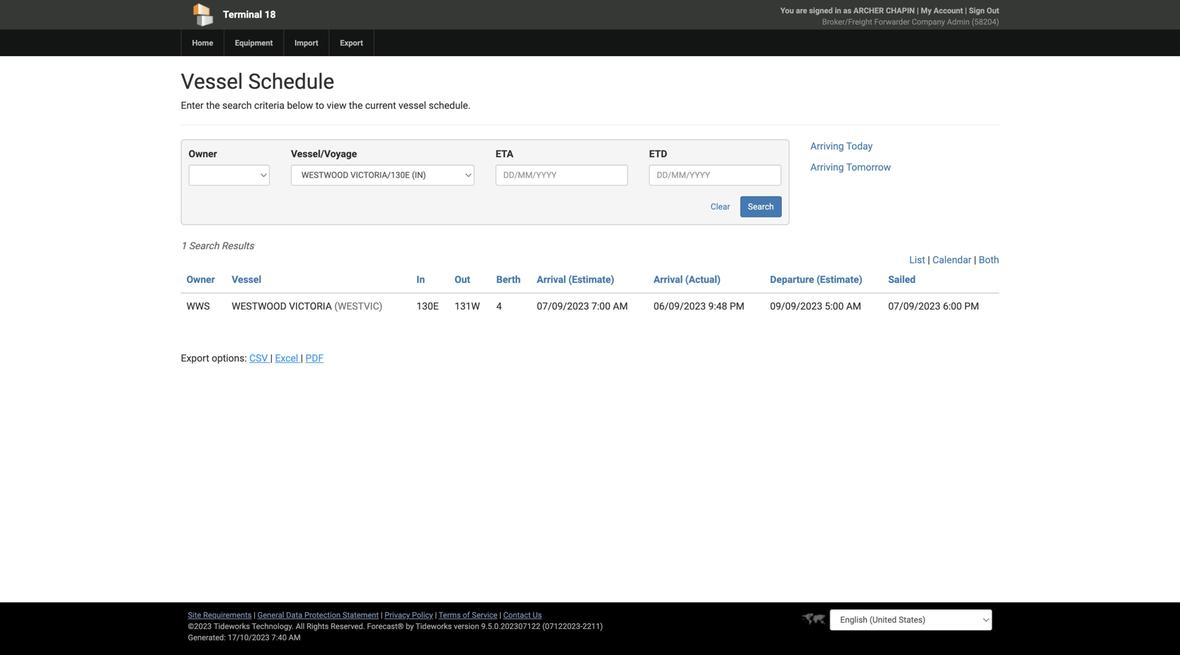 Task type: vqa. For each thing, say whether or not it's contained in the screenshot.
2400
no



Task type: locate. For each thing, give the bounding box(es) containing it.
signed
[[810, 6, 833, 15]]

site
[[188, 611, 201, 620]]

schedule
[[248, 69, 334, 94]]

vessel
[[399, 100, 426, 111]]

archer
[[854, 6, 884, 15]]

1 horizontal spatial search
[[748, 202, 774, 212]]

2 arriving from the top
[[811, 162, 844, 173]]

options:
[[212, 353, 247, 364]]

home
[[192, 38, 213, 47]]

calendar link
[[933, 254, 972, 266]]

0 horizontal spatial am
[[289, 634, 301, 643]]

vessel
[[181, 69, 243, 94], [232, 274, 261, 286]]

1 horizontal spatial 07/09/2023
[[889, 301, 941, 312]]

7:40
[[272, 634, 287, 643]]

owner down enter
[[189, 148, 217, 160]]

©2023 tideworks
[[188, 622, 250, 631]]

export down terminal 18 link
[[340, 38, 363, 47]]

pm for 06/09/2023 9:48 pm
[[730, 301, 745, 312]]

5:00
[[825, 301, 844, 312]]

1 arrival from the left
[[537, 274, 566, 286]]

arriving up arriving tomorrow
[[811, 140, 844, 152]]

my account link
[[921, 6, 964, 15]]

site requirements | general data protection statement | privacy policy | terms of service | contact us ©2023 tideworks technology. all rights reserved. forecast® by tideworks version 9.5.0.202307122 (07122023-2211) generated: 17/10/2023 7:40 am
[[188, 611, 603, 643]]

export link
[[329, 30, 374, 56]]

0 vertical spatial export
[[340, 38, 363, 47]]

06/09/2023 9:48 pm
[[654, 301, 745, 312]]

arriving
[[811, 140, 844, 152], [811, 162, 844, 173]]

in
[[417, 274, 425, 286]]

search right clear button at the right top of page
[[748, 202, 774, 212]]

0 vertical spatial owner
[[189, 148, 217, 160]]

below
[[287, 100, 313, 111]]

2 the from the left
[[349, 100, 363, 111]]

1 horizontal spatial out
[[987, 6, 1000, 15]]

out up 131w
[[455, 274, 471, 286]]

09/09/2023
[[771, 301, 823, 312]]

westwood victoria (westvic)
[[232, 301, 383, 312]]

arrival for arrival (actual)
[[654, 274, 683, 286]]

version
[[454, 622, 480, 631]]

1 pm from the left
[[730, 301, 745, 312]]

search
[[222, 100, 252, 111]]

1 vertical spatial arriving
[[811, 162, 844, 173]]

1 horizontal spatial (estimate)
[[817, 274, 863, 286]]

out up (58204)
[[987, 6, 1000, 15]]

1 (estimate) from the left
[[569, 274, 615, 286]]

pm right "9:48"
[[730, 301, 745, 312]]

arrival (estimate)
[[537, 274, 615, 286]]

0 horizontal spatial 07/09/2023
[[537, 301, 589, 312]]

1 horizontal spatial the
[[349, 100, 363, 111]]

ETA text field
[[496, 165, 628, 186]]

1 vertical spatial vessel
[[232, 274, 261, 286]]

0 vertical spatial out
[[987, 6, 1000, 15]]

arrival for arrival (estimate)
[[537, 274, 566, 286]]

arrival up 06/09/2023
[[654, 274, 683, 286]]

17/10/2023
[[228, 634, 270, 643]]

2 arrival from the left
[[654, 274, 683, 286]]

18
[[265, 9, 276, 20]]

07/09/2023 down arrival (estimate)
[[537, 301, 589, 312]]

berth
[[497, 274, 521, 286]]

9.5.0.202307122
[[481, 622, 541, 631]]

general
[[258, 611, 284, 620]]

| right csv
[[270, 353, 273, 364]]

export options: csv | excel | pdf
[[181, 353, 324, 364]]

1 vertical spatial owner
[[187, 274, 215, 286]]

forwarder
[[875, 17, 910, 26]]

export
[[340, 38, 363, 47], [181, 353, 209, 364]]

sign out link
[[969, 6, 1000, 15]]

terminal 18 link
[[181, 0, 510, 30]]

1 vertical spatial export
[[181, 353, 209, 364]]

arriving for arriving tomorrow
[[811, 162, 844, 173]]

contact
[[504, 611, 531, 620]]

1 horizontal spatial pm
[[965, 301, 980, 312]]

(estimate) for departure (estimate)
[[817, 274, 863, 286]]

search inside 1 search results list | calendar | both
[[189, 240, 219, 252]]

am down 'all'
[[289, 634, 301, 643]]

0 vertical spatial arriving
[[811, 140, 844, 152]]

6:00
[[944, 301, 962, 312]]

export for export
[[340, 38, 363, 47]]

(estimate) down 1 search results list | calendar | both
[[569, 274, 615, 286]]

csv link
[[249, 353, 270, 364]]

1 07/09/2023 from the left
[[537, 301, 589, 312]]

export left options:
[[181, 353, 209, 364]]

130e
[[417, 301, 439, 312]]

pm
[[730, 301, 745, 312], [965, 301, 980, 312]]

0 horizontal spatial (estimate)
[[569, 274, 615, 286]]

| left the general
[[254, 611, 256, 620]]

1 vertical spatial out
[[455, 274, 471, 286]]

0 horizontal spatial pm
[[730, 301, 745, 312]]

0 vertical spatial search
[[748, 202, 774, 212]]

am for 09/09/2023 5:00 am
[[847, 301, 862, 312]]

| up tideworks
[[435, 611, 437, 620]]

0 horizontal spatial the
[[206, 100, 220, 111]]

2 horizontal spatial am
[[847, 301, 862, 312]]

arrival (actual) link
[[654, 274, 721, 286]]

1 horizontal spatial arrival
[[654, 274, 683, 286]]

2 pm from the left
[[965, 301, 980, 312]]

terminal
[[223, 9, 262, 20]]

search right 1
[[189, 240, 219, 252]]

|
[[917, 6, 919, 15], [966, 6, 968, 15], [928, 254, 931, 266], [975, 254, 977, 266], [270, 353, 273, 364], [301, 353, 303, 364], [254, 611, 256, 620], [381, 611, 383, 620], [435, 611, 437, 620], [500, 611, 502, 620]]

0 horizontal spatial arrival
[[537, 274, 566, 286]]

(estimate) up 5:00
[[817, 274, 863, 286]]

1 horizontal spatial am
[[613, 301, 628, 312]]

arrival
[[537, 274, 566, 286], [654, 274, 683, 286]]

privacy
[[385, 611, 410, 620]]

07/09/2023 for 07/09/2023 6:00 pm
[[889, 301, 941, 312]]

9:48
[[709, 301, 728, 312]]

1 arriving from the top
[[811, 140, 844, 152]]

pdf
[[306, 353, 324, 364]]

vessel up enter
[[181, 69, 243, 94]]

account
[[934, 6, 964, 15]]

0 horizontal spatial export
[[181, 353, 209, 364]]

sailed link
[[889, 274, 916, 286]]

1 vertical spatial search
[[189, 240, 219, 252]]

vessel inside the vessel schedule enter the search criteria below to view the current vessel schedule.
[[181, 69, 243, 94]]

am
[[613, 301, 628, 312], [847, 301, 862, 312], [289, 634, 301, 643]]

am right 7:00
[[613, 301, 628, 312]]

arriving today link
[[811, 140, 873, 152]]

in
[[835, 6, 842, 15]]

07/09/2023 down sailed link
[[889, 301, 941, 312]]

0 horizontal spatial out
[[455, 274, 471, 286]]

am right 5:00
[[847, 301, 862, 312]]

home link
[[181, 30, 224, 56]]

vessel/voyage
[[291, 148, 357, 160]]

0 vertical spatial vessel
[[181, 69, 243, 94]]

as
[[844, 6, 852, 15]]

vessel up westwood
[[232, 274, 261, 286]]

policy
[[412, 611, 433, 620]]

arriving tomorrow link
[[811, 162, 892, 173]]

sign
[[969, 6, 985, 15]]

equipment link
[[224, 30, 284, 56]]

pm right 6:00
[[965, 301, 980, 312]]

etd
[[650, 148, 668, 160]]

the right view
[[349, 100, 363, 111]]

westwood
[[232, 301, 287, 312]]

2 07/09/2023 from the left
[[889, 301, 941, 312]]

export for export options: csv | excel | pdf
[[181, 353, 209, 364]]

(estimate) for arrival (estimate)
[[569, 274, 615, 286]]

owner up wws
[[187, 274, 215, 286]]

enter
[[181, 100, 204, 111]]

arriving down arriving today link
[[811, 162, 844, 173]]

arrival up 07/09/2023 7:00 am
[[537, 274, 566, 286]]

arriving tomorrow
[[811, 162, 892, 173]]

contact us link
[[504, 611, 542, 620]]

0 horizontal spatial search
[[189, 240, 219, 252]]

admin
[[948, 17, 970, 26]]

1
[[181, 240, 187, 252]]

1 search results list | calendar | both
[[181, 240, 1000, 266]]

out
[[987, 6, 1000, 15], [455, 274, 471, 286]]

1 horizontal spatial export
[[340, 38, 363, 47]]

owner
[[189, 148, 217, 160], [187, 274, 215, 286]]

2 (estimate) from the left
[[817, 274, 863, 286]]

wws
[[187, 301, 210, 312]]

| up 9.5.0.202307122 at bottom
[[500, 611, 502, 620]]

you are signed in as archer chapin | my account | sign out broker/freight forwarder company admin (58204)
[[781, 6, 1000, 26]]

vessel schedule enter the search criteria below to view the current vessel schedule.
[[181, 69, 471, 111]]

the right enter
[[206, 100, 220, 111]]



Task type: describe. For each thing, give the bounding box(es) containing it.
statement
[[343, 611, 379, 620]]

out inside you are signed in as archer chapin | my account | sign out broker/freight forwarder company admin (58204)
[[987, 6, 1000, 15]]

| left my
[[917, 6, 919, 15]]

csv
[[249, 353, 268, 364]]

both link
[[979, 254, 1000, 266]]

vessel for vessel
[[232, 274, 261, 286]]

current
[[365, 100, 396, 111]]

import link
[[284, 30, 329, 56]]

| left the pdf
[[301, 353, 303, 364]]

calendar
[[933, 254, 972, 266]]

ETD text field
[[650, 165, 782, 186]]

| left both
[[975, 254, 977, 266]]

06/09/2023
[[654, 301, 706, 312]]

07/09/2023 7:00 am
[[537, 301, 628, 312]]

am inside site requirements | general data protection statement | privacy policy | terms of service | contact us ©2023 tideworks technology. all rights reserved. forecast® by tideworks version 9.5.0.202307122 (07122023-2211) generated: 17/10/2023 7:40 am
[[289, 634, 301, 643]]

eta
[[496, 148, 514, 160]]

131w
[[455, 301, 480, 312]]

departure
[[771, 274, 815, 286]]

by
[[406, 622, 414, 631]]

arrival (actual)
[[654, 274, 721, 286]]

excel link
[[275, 353, 301, 364]]

site requirements link
[[188, 611, 252, 620]]

equipment
[[235, 38, 273, 47]]

vessel link
[[232, 274, 261, 286]]

(07122023-
[[543, 622, 583, 631]]

general data protection statement link
[[258, 611, 379, 620]]

arriving today
[[811, 140, 873, 152]]

| right list link
[[928, 254, 931, 266]]

07/09/2023 6:00 pm
[[889, 301, 980, 312]]

results
[[222, 240, 254, 252]]

terminal 18
[[223, 9, 276, 20]]

today
[[847, 140, 873, 152]]

excel
[[275, 353, 298, 364]]

chapin
[[886, 6, 915, 15]]

tideworks
[[416, 622, 452, 631]]

privacy policy link
[[385, 611, 433, 620]]

import
[[295, 38, 318, 47]]

berth link
[[497, 274, 521, 286]]

my
[[921, 6, 932, 15]]

broker/freight
[[823, 17, 873, 26]]

departure (estimate)
[[771, 274, 863, 286]]

07/09/2023 for 07/09/2023 7:00 am
[[537, 301, 589, 312]]

search inside search button
[[748, 202, 774, 212]]

clear
[[711, 202, 731, 212]]

protection
[[305, 611, 341, 620]]

4
[[497, 301, 502, 312]]

2211)
[[583, 622, 603, 631]]

requirements
[[203, 611, 252, 620]]

vessel for vessel schedule enter the search criteria below to view the current vessel schedule.
[[181, 69, 243, 94]]

out link
[[455, 274, 471, 286]]

(westvic)
[[335, 301, 383, 312]]

am for 07/09/2023 7:00 am
[[613, 301, 628, 312]]

are
[[796, 6, 808, 15]]

departure (estimate) link
[[771, 274, 863, 286]]

technology.
[[252, 622, 294, 631]]

09/09/2023 5:00 am
[[771, 301, 862, 312]]

us
[[533, 611, 542, 620]]

owner link
[[187, 274, 215, 286]]

criteria
[[254, 100, 285, 111]]

reserved.
[[331, 622, 365, 631]]

both
[[979, 254, 1000, 266]]

list link
[[910, 254, 926, 266]]

victoria
[[289, 301, 332, 312]]

view
[[327, 100, 347, 111]]

rights
[[307, 622, 329, 631]]

1 the from the left
[[206, 100, 220, 111]]

search button
[[741, 196, 782, 217]]

forecast®
[[367, 622, 404, 631]]

data
[[286, 611, 303, 620]]

arriving for arriving today
[[811, 140, 844, 152]]

schedule.
[[429, 100, 471, 111]]

| up the forecast®
[[381, 611, 383, 620]]

service
[[472, 611, 498, 620]]

in link
[[417, 274, 425, 286]]

to
[[316, 100, 324, 111]]

generated:
[[188, 634, 226, 643]]

company
[[912, 17, 946, 26]]

of
[[463, 611, 470, 620]]

terms
[[439, 611, 461, 620]]

| left sign
[[966, 6, 968, 15]]

pm for 07/09/2023 6:00 pm
[[965, 301, 980, 312]]



